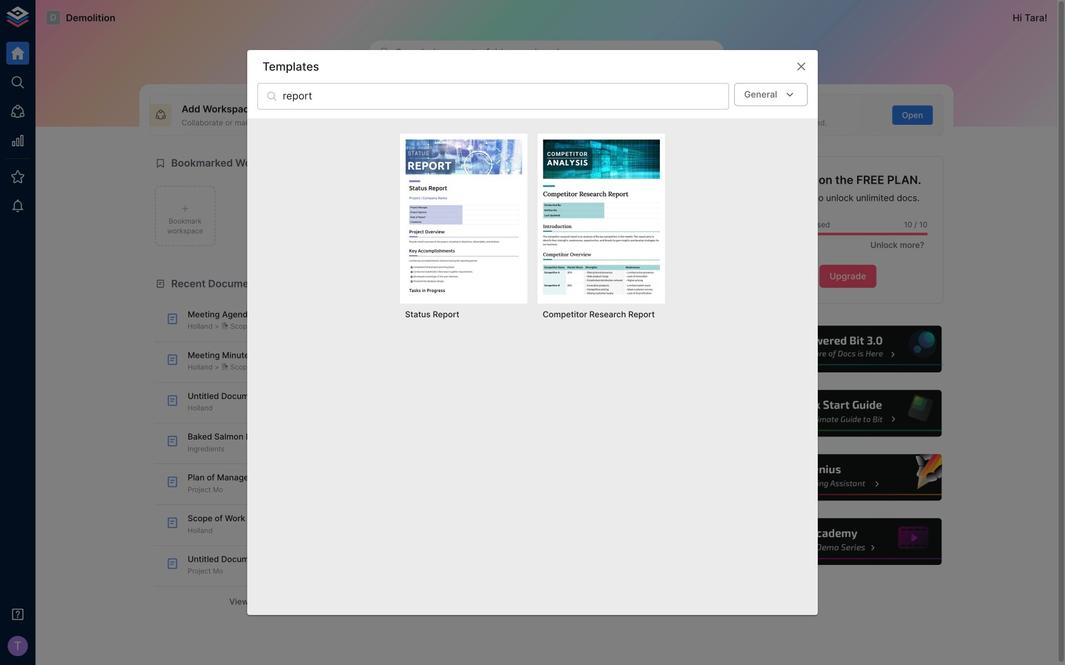 Task type: vqa. For each thing, say whether or not it's contained in the screenshot.
second help image from the top of the page
yes



Task type: locate. For each thing, give the bounding box(es) containing it.
Search Templates... text field
[[283, 83, 729, 110]]

2 help image from the top
[[753, 389, 944, 439]]

dialog
[[247, 50, 818, 616]]

help image
[[753, 325, 944, 375], [753, 389, 944, 439], [753, 453, 944, 503], [753, 517, 944, 568]]



Task type: describe. For each thing, give the bounding box(es) containing it.
3 help image from the top
[[753, 453, 944, 503]]

4 help image from the top
[[753, 517, 944, 568]]

status report image
[[405, 139, 523, 295]]

competitor research report image
[[543, 139, 660, 295]]

1 help image from the top
[[753, 325, 944, 375]]



